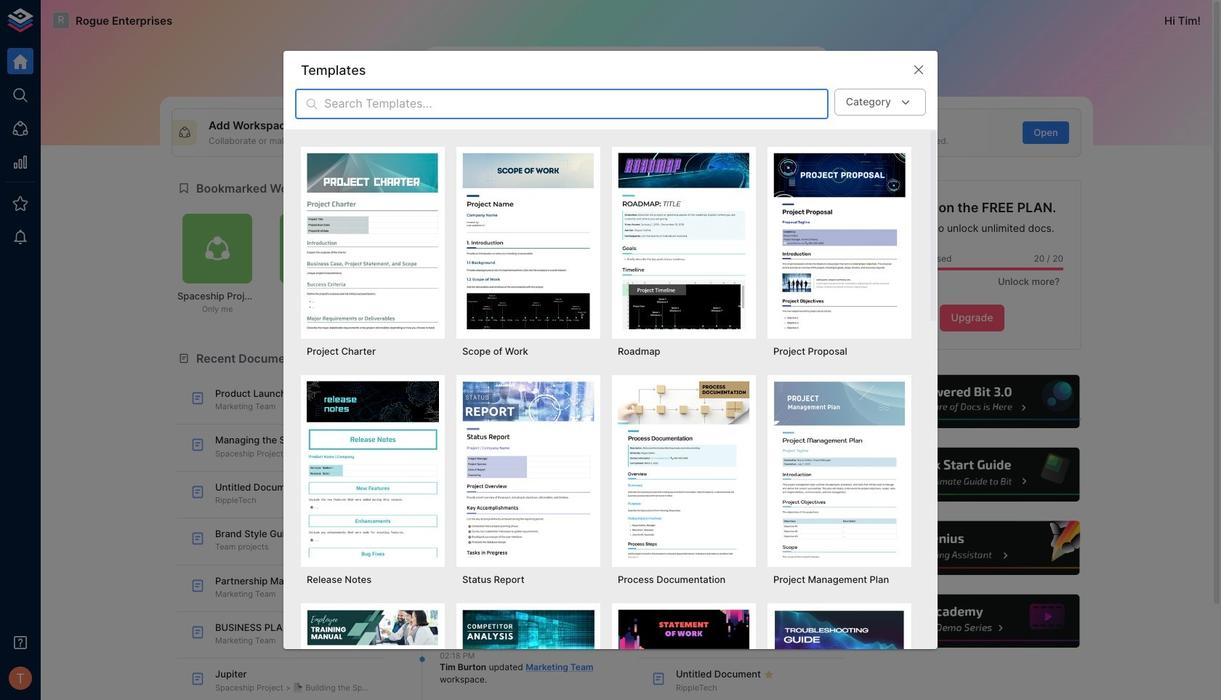 Task type: locate. For each thing, give the bounding box(es) containing it.
help image
[[863, 373, 1082, 431], [863, 446, 1082, 504], [863, 519, 1082, 577], [863, 593, 1082, 650]]

1 help image from the top
[[863, 373, 1082, 431]]

4 help image from the top
[[863, 593, 1082, 650]]

employee training manual image
[[307, 610, 439, 700]]

project proposal image
[[774, 153, 906, 329]]

project management plan image
[[774, 381, 906, 558]]

process documentation image
[[618, 381, 751, 558]]

status report image
[[463, 381, 595, 558]]

dialog
[[284, 51, 938, 700]]

Search Templates... text field
[[324, 89, 829, 119]]

3 help image from the top
[[863, 519, 1082, 577]]

release notes image
[[307, 381, 439, 558]]

troubleshooting guide image
[[774, 610, 906, 700]]

roadmap image
[[618, 153, 751, 329]]



Task type: vqa. For each thing, say whether or not it's contained in the screenshot.
Search Workspaces... "TEXT BOX"
no



Task type: describe. For each thing, give the bounding box(es) containing it.
statement of work image
[[618, 610, 751, 700]]

competitor research report image
[[463, 610, 595, 700]]

2 help image from the top
[[863, 446, 1082, 504]]

project charter image
[[307, 153, 439, 329]]

scope of work image
[[463, 153, 595, 329]]



